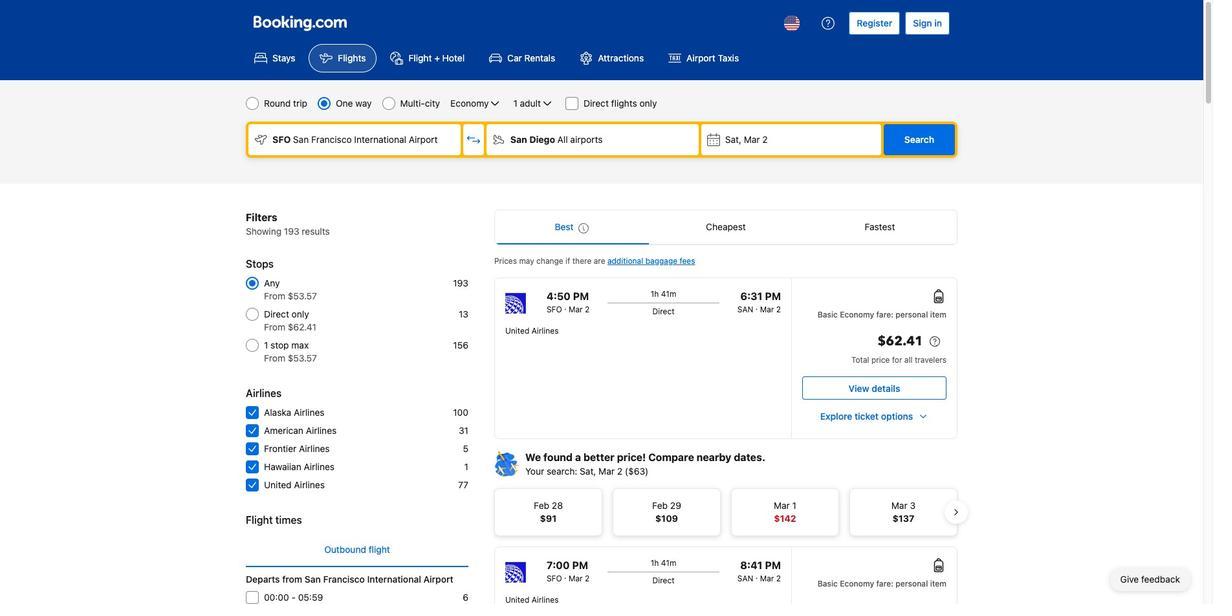 Task type: vqa. For each thing, say whether or not it's contained in the screenshot.
We
yes



Task type: locate. For each thing, give the bounding box(es) containing it.
united airlines down hawaiian airlines
[[264, 480, 325, 491]]

$62.41 up max
[[288, 322, 316, 333]]

0 vertical spatial personal
[[896, 310, 928, 320]]

2 for 4:50 pm
[[585, 305, 590, 315]]

2 basic economy fare: personal item from the top
[[818, 579, 947, 589]]

flight left the times
[[246, 514, 273, 526]]

pm inside 7:00 pm sfo . mar 2
[[572, 560, 588, 571]]

13
[[459, 309, 469, 320]]

view details button
[[802, 377, 947, 400]]

0 vertical spatial 193
[[284, 226, 299, 237]]

mar inside 'we found a better price! compare nearby dates. your search: sat, mar 2 ($63)'
[[599, 466, 615, 477]]

airlines for 31
[[306, 425, 337, 436]]

san left "diego"
[[510, 134, 527, 145]]

1 horizontal spatial only
[[640, 98, 657, 109]]

1 vertical spatial only
[[292, 309, 309, 320]]

sfo for 4:50 pm
[[547, 305, 562, 315]]

0 horizontal spatial flight
[[246, 514, 273, 526]]

1 horizontal spatial sat,
[[725, 134, 742, 145]]

sat, mar 2
[[725, 134, 768, 145]]

cheapest button
[[649, 210, 803, 244]]

. inside 7:00 pm sfo . mar 2
[[564, 571, 567, 581]]

3 from from the top
[[264, 353, 285, 364]]

flight left +
[[409, 52, 432, 63]]

1 vertical spatial united airlines
[[264, 480, 325, 491]]

193 inside filters showing 193 results
[[284, 226, 299, 237]]

united airlines down '4:50'
[[505, 326, 559, 336]]

0 vertical spatial item
[[930, 310, 947, 320]]

1 1h 41m from the top
[[651, 289, 676, 299]]

0 vertical spatial airport
[[687, 52, 716, 63]]

pm right 8:41
[[765, 560, 781, 571]]

flights
[[338, 52, 366, 63]]

1 feb from the left
[[534, 500, 550, 511]]

feb up '$91'
[[534, 500, 550, 511]]

only right the flights
[[640, 98, 657, 109]]

1 vertical spatial united
[[264, 480, 292, 491]]

feb up $109
[[652, 500, 668, 511]]

pm right 6:31
[[765, 291, 781, 302]]

2 for 6:31 pm
[[776, 305, 781, 315]]

airlines up 'alaska'
[[246, 388, 282, 399]]

1h down $109
[[651, 558, 659, 568]]

direct inside direct only from $62.41
[[264, 309, 289, 320]]

0 horizontal spatial united airlines
[[264, 480, 325, 491]]

0 vertical spatial san
[[738, 305, 754, 315]]

cheapest
[[706, 221, 746, 232]]

are
[[594, 256, 605, 266]]

from down stop
[[264, 353, 285, 364]]

pm
[[573, 291, 589, 302], [765, 291, 781, 302], [572, 560, 588, 571], [765, 560, 781, 571]]

1 vertical spatial sfo
[[547, 305, 562, 315]]

direct flights only
[[584, 98, 657, 109]]

alternative dates with prices region
[[484, 483, 968, 542]]

2 $53.57 from the top
[[288, 353, 317, 364]]

flight + hotel
[[409, 52, 465, 63]]

0 vertical spatial 1h
[[651, 289, 659, 299]]

flight
[[369, 544, 390, 555]]

mar inside mar 3 $137
[[892, 500, 908, 511]]

american airlines
[[264, 425, 337, 436]]

flights
[[611, 98, 637, 109]]

00:00 - 05:59
[[264, 592, 323, 603]]

$53.57 inside any from $53.57
[[288, 291, 317, 302]]

1 horizontal spatial $62.41
[[878, 333, 923, 350]]

1 41m from the top
[[661, 289, 676, 299]]

1 vertical spatial sat,
[[580, 466, 596, 477]]

$53.57 down max
[[288, 353, 317, 364]]

any from $53.57
[[264, 278, 317, 302]]

1h 41m down $109
[[651, 558, 676, 568]]

sat, mar 2 button
[[701, 124, 881, 155]]

airlines for 77
[[294, 480, 325, 491]]

sfo inside 7:00 pm sfo . mar 2
[[547, 574, 562, 584]]

airlines up american airlines
[[294, 407, 325, 418]]

1 vertical spatial fare:
[[877, 579, 894, 589]]

6
[[463, 592, 469, 603]]

san inside 6:31 pm san . mar 2
[[738, 305, 754, 315]]

san for 8:41 pm
[[738, 574, 754, 584]]

compare
[[649, 452, 694, 463]]

0 horizontal spatial $62.41
[[288, 322, 316, 333]]

francisco down outbound
[[323, 574, 365, 585]]

american
[[264, 425, 303, 436]]

filters showing 193 results
[[246, 212, 330, 237]]

airlines down hawaiian airlines
[[294, 480, 325, 491]]

2 41m from the top
[[661, 558, 676, 568]]

2 inside 7:00 pm sfo . mar 2
[[585, 574, 590, 584]]

0 horizontal spatial only
[[292, 309, 309, 320]]

0 horizontal spatial feb
[[534, 500, 550, 511]]

6:31 pm san . mar 2
[[738, 291, 781, 315]]

tab list
[[495, 210, 957, 245]]

1 vertical spatial 41m
[[661, 558, 676, 568]]

-
[[292, 592, 296, 603]]

personal
[[896, 310, 928, 320], [896, 579, 928, 589]]

1 up $142 on the right bottom
[[792, 500, 797, 511]]

1h 41m down baggage
[[651, 289, 676, 299]]

san down 6:31
[[738, 305, 754, 315]]

basic economy fare: personal item
[[818, 310, 947, 320], [818, 579, 947, 589]]

1 basic from the top
[[818, 310, 838, 320]]

sfo down round trip
[[272, 134, 291, 145]]

2
[[763, 134, 768, 145], [585, 305, 590, 315], [776, 305, 781, 315], [617, 466, 623, 477], [585, 574, 590, 584], [776, 574, 781, 584]]

basic
[[818, 310, 838, 320], [818, 579, 838, 589]]

77
[[458, 480, 469, 491]]

mar inside popup button
[[744, 134, 760, 145]]

sfo inside 4:50 pm sfo . mar 2
[[547, 305, 562, 315]]

$62.41 up total price for all travelers
[[878, 333, 923, 350]]

1 horizontal spatial 193
[[453, 278, 469, 289]]

san diego all airports
[[510, 134, 603, 145]]

explore
[[820, 411, 852, 422]]

1 vertical spatial personal
[[896, 579, 928, 589]]

1 left stop
[[264, 340, 268, 351]]

in
[[935, 17, 942, 28]]

0 vertical spatial flight
[[409, 52, 432, 63]]

airport
[[687, 52, 716, 63], [409, 134, 438, 145], [424, 574, 454, 585]]

0 vertical spatial basic economy fare: personal item
[[818, 310, 947, 320]]

0 vertical spatial sfo
[[272, 134, 291, 145]]

100
[[453, 407, 469, 418]]

1 vertical spatial flight
[[246, 514, 273, 526]]

flight times
[[246, 514, 302, 526]]

item
[[930, 310, 947, 320], [930, 579, 947, 589]]

additional baggage fees link
[[608, 256, 695, 266]]

0 horizontal spatial 193
[[284, 226, 299, 237]]

best button
[[495, 210, 649, 244]]

1 from from the top
[[264, 291, 285, 302]]

0 vertical spatial francisco
[[311, 134, 352, 145]]

pm inside 6:31 pm san . mar 2
[[765, 291, 781, 302]]

0 vertical spatial $53.57
[[288, 291, 317, 302]]

car rentals link
[[478, 44, 566, 72]]

best image
[[579, 223, 589, 234]]

1 down 5
[[464, 461, 469, 472]]

1 vertical spatial 1h 41m
[[651, 558, 676, 568]]

taxis
[[718, 52, 739, 63]]

from
[[264, 291, 285, 302], [264, 322, 285, 333], [264, 353, 285, 364]]

0 vertical spatial 1h 41m
[[651, 289, 676, 299]]

. for 7:00
[[564, 571, 567, 581]]

1 vertical spatial basic economy fare: personal item
[[818, 579, 947, 589]]

economy
[[450, 98, 489, 109], [840, 310, 874, 320], [840, 579, 874, 589]]

0 vertical spatial fare:
[[877, 310, 894, 320]]

feb inside feb 28 $91
[[534, 500, 550, 511]]

airlines down american airlines
[[299, 443, 330, 454]]

1h 41m
[[651, 289, 676, 299], [651, 558, 676, 568]]

register
[[857, 17, 893, 28]]

1 san from the top
[[738, 305, 754, 315]]

sfo down the 7:00
[[547, 574, 562, 584]]

2 from from the top
[[264, 322, 285, 333]]

7:00 pm sfo . mar 2
[[547, 560, 590, 584]]

. inside 8:41 pm san . mar 2
[[756, 571, 758, 581]]

give
[[1121, 574, 1139, 585]]

193 up '13'
[[453, 278, 469, 289]]

only
[[640, 98, 657, 109], [292, 309, 309, 320]]

direct down any from $53.57
[[264, 309, 289, 320]]

sfo down '4:50'
[[547, 305, 562, 315]]

sat, inside popup button
[[725, 134, 742, 145]]

1
[[513, 98, 518, 109], [264, 340, 268, 351], [464, 461, 469, 472], [792, 500, 797, 511]]

0 vertical spatial economy
[[450, 98, 489, 109]]

2 inside 4:50 pm sfo . mar 2
[[585, 305, 590, 315]]

2 1h from the top
[[651, 558, 659, 568]]

1 horizontal spatial united airlines
[[505, 326, 559, 336]]

0 vertical spatial from
[[264, 291, 285, 302]]

193 left the results
[[284, 226, 299, 237]]

best
[[555, 221, 574, 232]]

dates.
[[734, 452, 766, 463]]

1 vertical spatial basic
[[818, 579, 838, 589]]

0 vertical spatial sat,
[[725, 134, 742, 145]]

booking.com logo image
[[254, 15, 347, 31], [254, 15, 347, 31]]

better
[[584, 452, 615, 463]]

2 inside 6:31 pm san . mar 2
[[776, 305, 781, 315]]

flight for flight + hotel
[[409, 52, 432, 63]]

1 vertical spatial 1h
[[651, 558, 659, 568]]

san down 8:41
[[738, 574, 754, 584]]

2 san from the top
[[738, 574, 754, 584]]

attractions
[[598, 52, 644, 63]]

1 left adult
[[513, 98, 518, 109]]

0 vertical spatial united
[[505, 326, 530, 336]]

pm right the 7:00
[[572, 560, 588, 571]]

4:50
[[547, 291, 571, 302]]

airlines
[[532, 326, 559, 336], [246, 388, 282, 399], [294, 407, 325, 418], [306, 425, 337, 436], [299, 443, 330, 454], [304, 461, 335, 472], [294, 480, 325, 491]]

direct
[[584, 98, 609, 109], [653, 307, 675, 316], [264, 309, 289, 320], [653, 576, 675, 586]]

mar inside mar 1 $142
[[774, 500, 790, 511]]

international down way
[[354, 134, 406, 145]]

1 vertical spatial san
[[738, 574, 754, 584]]

0 vertical spatial only
[[640, 98, 657, 109]]

0 horizontal spatial sat,
[[580, 466, 596, 477]]

2 inside 8:41 pm san . mar 2
[[776, 574, 781, 584]]

0 vertical spatial basic
[[818, 310, 838, 320]]

we
[[525, 452, 541, 463]]

. inside 4:50 pm sfo . mar 2
[[564, 302, 567, 312]]

6:31
[[741, 291, 763, 302]]

pm right '4:50'
[[573, 291, 589, 302]]

1 vertical spatial airport
[[409, 134, 438, 145]]

2 basic from the top
[[818, 579, 838, 589]]

2 1h 41m from the top
[[651, 558, 676, 568]]

2 inside 'we found a better price! compare nearby dates. your search: sat, mar 2 ($63)'
[[617, 466, 623, 477]]

1 vertical spatial $53.57
[[288, 353, 317, 364]]

round
[[264, 98, 291, 109]]

1 inside dropdown button
[[513, 98, 518, 109]]

mar inside 8:41 pm san . mar 2
[[760, 574, 774, 584]]

pm inside 8:41 pm san . mar 2
[[765, 560, 781, 571]]

hawaiian airlines
[[264, 461, 335, 472]]

hawaiian
[[264, 461, 301, 472]]

san inside 8:41 pm san . mar 2
[[738, 574, 754, 584]]

stays link
[[243, 44, 306, 72]]

$53.57 up direct only from $62.41 at the bottom left of the page
[[288, 291, 317, 302]]

feb
[[534, 500, 550, 511], [652, 500, 668, 511]]

united airlines
[[505, 326, 559, 336], [264, 480, 325, 491]]

1 horizontal spatial united
[[505, 326, 530, 336]]

5
[[463, 443, 469, 454]]

fare:
[[877, 310, 894, 320], [877, 579, 894, 589]]

car
[[507, 52, 522, 63]]

travelers
[[915, 355, 947, 365]]

from up stop
[[264, 322, 285, 333]]

only down any from $53.57
[[292, 309, 309, 320]]

1h down the additional baggage fees link on the top right of the page
[[651, 289, 659, 299]]

feb for $91
[[534, 500, 550, 511]]

1 horizontal spatial flight
[[409, 52, 432, 63]]

sign in link
[[906, 12, 950, 35]]

1 inside 1 stop max from $53.57
[[264, 340, 268, 351]]

best image
[[579, 223, 589, 234]]

airports
[[570, 134, 603, 145]]

airlines for 100
[[294, 407, 325, 418]]

pm for 7:00 pm
[[572, 560, 588, 571]]

mar inside 6:31 pm san . mar 2
[[760, 305, 774, 315]]

0 vertical spatial international
[[354, 134, 406, 145]]

1 inside mar 1 $142
[[792, 500, 797, 511]]

from down any
[[264, 291, 285, 302]]

$53.57
[[288, 291, 317, 302], [288, 353, 317, 364]]

2 vertical spatial sfo
[[547, 574, 562, 584]]

international down "flight" at the left of page
[[367, 574, 421, 585]]

.
[[564, 302, 567, 312], [756, 302, 758, 312], [564, 571, 567, 581], [756, 571, 758, 581]]

1 $53.57 from the top
[[288, 291, 317, 302]]

sfo for 7:00 pm
[[547, 574, 562, 584]]

1 vertical spatial item
[[930, 579, 947, 589]]

airlines for 5
[[299, 443, 330, 454]]

francisco down one in the top of the page
[[311, 134, 352, 145]]

156
[[453, 340, 469, 351]]

2 feb from the left
[[652, 500, 668, 511]]

pm inside 4:50 pm sfo . mar 2
[[573, 291, 589, 302]]

41m down $109
[[661, 558, 676, 568]]

. inside 6:31 pm san . mar 2
[[756, 302, 758, 312]]

1 1h from the top
[[651, 289, 659, 299]]

1 vertical spatial from
[[264, 322, 285, 333]]

sfo
[[272, 134, 291, 145], [547, 305, 562, 315], [547, 574, 562, 584]]

feb inside feb 29 $109
[[652, 500, 668, 511]]

2 vertical spatial from
[[264, 353, 285, 364]]

hotel
[[442, 52, 465, 63]]

explore ticket options
[[820, 411, 913, 422]]

41m down baggage
[[661, 289, 676, 299]]

tab list containing best
[[495, 210, 957, 245]]

outbound flight button
[[246, 533, 469, 567]]

0 vertical spatial 41m
[[661, 289, 676, 299]]

1 horizontal spatial feb
[[652, 500, 668, 511]]

view
[[849, 383, 870, 394]]

stays
[[272, 52, 295, 63]]

1h 41m for 4:50 pm
[[651, 289, 676, 299]]

airlines down frontier airlines
[[304, 461, 335, 472]]

airlines up frontier airlines
[[306, 425, 337, 436]]



Task type: describe. For each thing, give the bounding box(es) containing it.
give feedback button
[[1110, 568, 1191, 591]]

8:41 pm san . mar 2
[[738, 560, 781, 584]]

multi-city
[[400, 98, 440, 109]]

showing
[[246, 226, 282, 237]]

departs
[[246, 574, 280, 585]]

adult
[[520, 98, 541, 109]]

all
[[558, 134, 568, 145]]

4:50 pm sfo . mar 2
[[547, 291, 590, 315]]

total
[[852, 355, 869, 365]]

2 fare: from the top
[[877, 579, 894, 589]]

1 basic economy fare: personal item from the top
[[818, 310, 947, 320]]

1 vertical spatial 193
[[453, 278, 469, 289]]

fees
[[680, 256, 695, 266]]

register link
[[849, 12, 900, 35]]

feedback
[[1142, 574, 1180, 585]]

departs from san francisco international airport
[[246, 574, 454, 585]]

1 vertical spatial international
[[367, 574, 421, 585]]

may
[[519, 256, 534, 266]]

there
[[573, 256, 592, 266]]

2 for 8:41 pm
[[776, 574, 781, 584]]

fastest button
[[803, 210, 957, 244]]

outbound
[[324, 544, 366, 555]]

airlines down 4:50 pm sfo . mar 2
[[532, 326, 559, 336]]

total price for all travelers
[[852, 355, 947, 365]]

multi-
[[400, 98, 425, 109]]

1 for 1
[[464, 461, 469, 472]]

2 for 7:00 pm
[[585, 574, 590, 584]]

$53.57 inside 1 stop max from $53.57
[[288, 353, 317, 364]]

05:59
[[298, 592, 323, 603]]

trip
[[293, 98, 307, 109]]

if
[[566, 256, 570, 266]]

details
[[872, 383, 900, 394]]

from inside any from $53.57
[[264, 291, 285, 302]]

sign in
[[913, 17, 942, 28]]

41m for 8:41 pm
[[661, 558, 676, 568]]

attractions link
[[569, 44, 655, 72]]

a
[[575, 452, 581, 463]]

1 vertical spatial economy
[[840, 310, 874, 320]]

fastest
[[865, 221, 895, 232]]

one way
[[336, 98, 372, 109]]

1 for 1 stop max from $53.57
[[264, 340, 268, 351]]

direct down baggage
[[653, 307, 675, 316]]

1h 41m for 7:00 pm
[[651, 558, 676, 568]]

stop
[[271, 340, 289, 351]]

view details
[[849, 383, 900, 394]]

2 personal from the top
[[896, 579, 928, 589]]

feb 29 $109
[[652, 500, 681, 524]]

2 item from the top
[[930, 579, 947, 589]]

mar inside 7:00 pm sfo . mar 2
[[569, 574, 583, 584]]

8:41
[[740, 560, 763, 571]]

$62.41 region
[[802, 331, 947, 355]]

direct left the flights
[[584, 98, 609, 109]]

1 for 1 adult
[[513, 98, 518, 109]]

max
[[291, 340, 309, 351]]

$91
[[540, 513, 557, 524]]

city
[[425, 98, 440, 109]]

1 item from the top
[[930, 310, 947, 320]]

direct only from $62.41
[[264, 309, 316, 333]]

price
[[872, 355, 890, 365]]

any
[[264, 278, 280, 289]]

filters
[[246, 212, 277, 223]]

give feedback
[[1121, 574, 1180, 585]]

3
[[910, 500, 916, 511]]

results
[[302, 226, 330, 237]]

search:
[[547, 466, 577, 477]]

san up 05:59
[[305, 574, 321, 585]]

options
[[881, 411, 913, 422]]

2 inside popup button
[[763, 134, 768, 145]]

only inside direct only from $62.41
[[292, 309, 309, 320]]

explore ticket options button
[[802, 405, 947, 428]]

$142
[[774, 513, 796, 524]]

$62.41 inside region
[[878, 333, 923, 350]]

we found a better price! compare nearby dates. your search: sat, mar 2 ($63)
[[525, 452, 766, 477]]

prices may change if there are additional baggage fees
[[494, 256, 695, 266]]

00:00
[[264, 592, 289, 603]]

from
[[282, 574, 302, 585]]

from inside direct only from $62.41
[[264, 322, 285, 333]]

san down trip
[[293, 134, 309, 145]]

31
[[459, 425, 469, 436]]

alaska airlines
[[264, 407, 325, 418]]

nearby
[[697, 452, 732, 463]]

stops
[[246, 258, 274, 270]]

. for 6:31
[[756, 302, 758, 312]]

1 adult
[[513, 98, 541, 109]]

flight for flight times
[[246, 514, 273, 526]]

pm for 6:31 pm
[[765, 291, 781, 302]]

1h for 7:00 pm
[[651, 558, 659, 568]]

airlines for 1
[[304, 461, 335, 472]]

sfo san francisco international airport
[[272, 134, 438, 145]]

1h for 4:50 pm
[[651, 289, 659, 299]]

baggage
[[646, 256, 678, 266]]

41m for 6:31 pm
[[661, 289, 676, 299]]

28
[[552, 500, 563, 511]]

. for 4:50
[[564, 302, 567, 312]]

feb 28 $91
[[534, 500, 563, 524]]

0 vertical spatial united airlines
[[505, 326, 559, 336]]

feb for $109
[[652, 500, 668, 511]]

direct down $109
[[653, 576, 675, 586]]

airport taxis
[[687, 52, 739, 63]]

mar 1 $142
[[774, 500, 797, 524]]

7:00
[[547, 560, 570, 571]]

pm for 4:50 pm
[[573, 291, 589, 302]]

outbound flight
[[324, 544, 390, 555]]

1 fare: from the top
[[877, 310, 894, 320]]

change
[[537, 256, 563, 266]]

found
[[544, 452, 573, 463]]

2 vertical spatial airport
[[424, 574, 454, 585]]

sat, inside 'we found a better price! compare nearby dates. your search: sat, mar 2 ($63)'
[[580, 466, 596, 477]]

sign
[[913, 17, 932, 28]]

pm for 8:41 pm
[[765, 560, 781, 571]]

. for 8:41
[[756, 571, 758, 581]]

$137
[[893, 513, 915, 524]]

from inside 1 stop max from $53.57
[[264, 353, 285, 364]]

1 personal from the top
[[896, 310, 928, 320]]

$62.41 inside direct only from $62.41
[[288, 322, 316, 333]]

san for 6:31 pm
[[738, 305, 754, 315]]

price!
[[617, 452, 646, 463]]

2 vertical spatial economy
[[840, 579, 874, 589]]

1 vertical spatial francisco
[[323, 574, 365, 585]]

mar inside 4:50 pm sfo . mar 2
[[569, 305, 583, 315]]

alaska
[[264, 407, 291, 418]]

0 horizontal spatial united
[[264, 480, 292, 491]]



